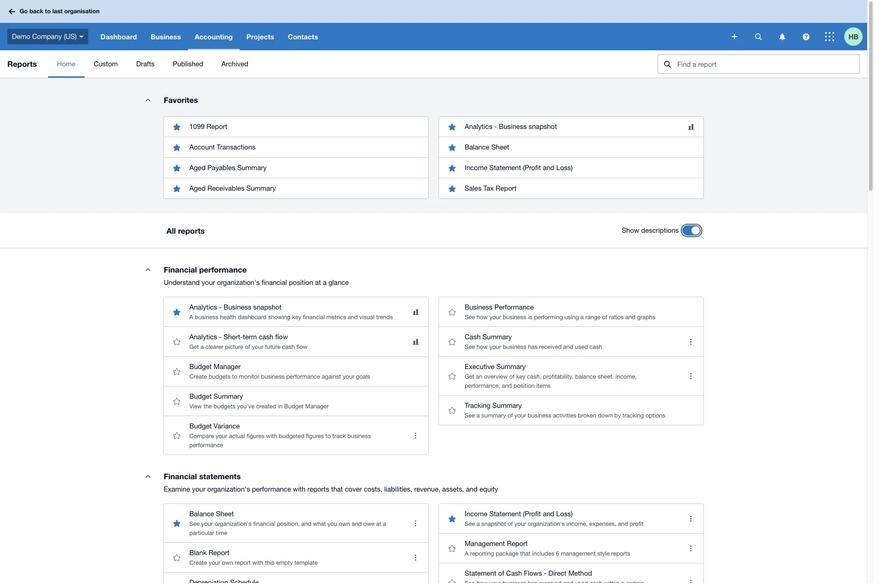 Task type: describe. For each thing, give the bounding box(es) containing it.
accounting
[[195, 32, 233, 41]]

report for blank report create your own report with this empty template
[[209, 549, 230, 557]]

performance inside budget manager create budgets to monitor business performance against your goals
[[286, 373, 320, 380]]

more options image for budget variance
[[406, 427, 425, 445]]

see for cash summary
[[465, 344, 475, 351]]

favorite image for analytics
[[168, 333, 186, 351]]

budgets inside budget summary view the budgets you've created in budget manager
[[214, 403, 236, 410]]

remove favorite image for account transactions
[[168, 138, 186, 157]]

1099 report
[[189, 123, 228, 130]]

organization's for statements
[[207, 486, 250, 493]]

financial inside the analytics - business snapshot a business health dashboard showing key financial metrics and visual trends
[[303, 314, 325, 321]]

with for variance
[[266, 433, 277, 440]]

more options image for balance sheet
[[406, 514, 425, 533]]

compare
[[189, 433, 214, 440]]

position inside financial performance understand your organization's financial position at a glance
[[289, 279, 313, 286]]

favorite image for blank report
[[168, 549, 186, 567]]

options
[[646, 412, 666, 419]]

a inside business performance see how your business is performing using a range of ratios and graphs
[[581, 314, 584, 321]]

income for income statement (profit and loss)
[[465, 164, 488, 172]]

to inside "budget variance compare your actual figures with budgeted figures to track business performance"
[[326, 433, 331, 440]]

budget right 'in'
[[284, 403, 304, 410]]

reports
[[7, 59, 37, 69]]

a inside the management report a reporting package that includes 6 management style reports
[[465, 551, 469, 557]]

income for income statement (profit and loss) see a snapshot of your organization's income, expenses, and profit
[[465, 510, 488, 518]]

owe
[[364, 521, 375, 528]]

(us)
[[64, 32, 77, 40]]

cash summary see how your business has received and used cash
[[465, 333, 603, 351]]

and inside financial statements examine your organization's performance with reports that cover costs, liabilities, revenue, assets, and equity
[[466, 486, 478, 493]]

management
[[561, 551, 596, 557]]

business inside the analytics - business snapshot a business health dashboard showing key financial metrics and visual trends
[[195, 314, 219, 321]]

and inside cash summary see how your business has received and used cash
[[564, 344, 574, 351]]

aged payables summary
[[189, 164, 267, 172]]

showing
[[268, 314, 291, 321]]

business inside "budget variance compare your actual figures with budgeted figures to track business performance"
[[348, 433, 371, 440]]

business button
[[144, 23, 188, 50]]

manager inside budget manager create budgets to monitor business performance against your goals
[[214, 363, 241, 371]]

flows
[[524, 570, 542, 578]]

archived
[[222, 60, 248, 68]]

snapshot for analytics - business snapshot
[[529, 123, 557, 130]]

favorite image for budget summary
[[168, 392, 186, 411]]

business inside cash summary see how your business has received and used cash
[[503, 344, 527, 351]]

dashboard
[[101, 32, 137, 41]]

business inside dropdown button
[[151, 32, 181, 41]]

published link
[[164, 50, 213, 78]]

see inside income statement (profit and loss) see a snapshot of your organization's income, expenses, and profit
[[465, 521, 475, 528]]

summary for cash summary
[[483, 333, 512, 341]]

of inside business performance see how your business is performing using a range of ratios and graphs
[[603, 314, 608, 321]]

track
[[333, 433, 346, 440]]

business up balance sheet
[[499, 123, 527, 130]]

business inside tracking summary see a summary of your business activities broken down by tracking options
[[528, 412, 552, 419]]

your inside tracking summary see a summary of your business activities broken down by tracking options
[[515, 412, 526, 419]]

to inside budget manager create budgets to monitor business performance against your goals
[[232, 373, 238, 380]]

1 horizontal spatial cash
[[282, 344, 295, 351]]

cash inside cash summary see how your business has received and used cash
[[590, 344, 603, 351]]

how for business
[[477, 314, 488, 321]]

go back to last organisation link
[[5, 3, 105, 20]]

and inside executive summary get an overview of key cash, profitability, balance sheet, income, performance, and position items
[[502, 383, 512, 389]]

show descriptions
[[622, 227, 679, 234]]

custom
[[94, 60, 118, 68]]

drafts link
[[127, 50, 164, 78]]

analytics for analytics - business snapshot a business health dashboard showing key financial metrics and visual trends
[[189, 303, 217, 311]]

expenses,
[[590, 521, 617, 528]]

see for business performance
[[465, 314, 475, 321]]

demo company (us)
[[12, 32, 77, 40]]

of down package
[[499, 570, 505, 578]]

a inside tracking summary see a summary of your business activities broken down by tracking options
[[477, 412, 480, 419]]

svg image inside demo company (us) popup button
[[79, 36, 84, 38]]

sales tax report
[[465, 184, 517, 192]]

and left owe
[[352, 521, 362, 528]]

performance inside financial performance understand your organization's financial position at a glance
[[199, 265, 247, 275]]

financial for financial performance
[[164, 265, 197, 275]]

more options image for executive summary
[[682, 367, 700, 385]]

empty
[[276, 560, 293, 567]]

tracking
[[623, 412, 644, 419]]

see for tracking summary
[[465, 412, 475, 419]]

balance for balance sheet
[[465, 143, 490, 151]]

sales tax report link
[[439, 178, 704, 199]]

0 horizontal spatial cash
[[259, 333, 274, 341]]

more options image for management report
[[682, 540, 700, 558]]

descriptions
[[642, 227, 679, 234]]

you've
[[237, 403, 255, 410]]

analytics for analytics - short-term cash flow get a clearer picture of your future cash flow
[[189, 333, 217, 341]]

balance sheet see your organization's financial position, and what you own and owe at a particular time
[[189, 510, 386, 537]]

expand report group image for financial statements
[[139, 467, 157, 486]]

(profit for income statement (profit and loss) see a snapshot of your organization's income, expenses, and profit
[[523, 510, 541, 518]]

account transactions
[[189, 143, 256, 151]]

budget for budget summary
[[189, 393, 212, 400]]

cash inside cash summary see how your business has received and used cash
[[465, 333, 481, 341]]

favorite image for budget variance
[[168, 427, 186, 445]]

favorite image for budget manager
[[168, 362, 186, 381]]

a inside financial performance understand your organization's financial position at a glance
[[323, 279, 327, 286]]

position inside executive summary get an overview of key cash, profitability, balance sheet, income, performance, and position items
[[514, 383, 535, 389]]

picture
[[225, 344, 243, 351]]

business inside business performance see how your business is performing using a range of ratios and graphs
[[465, 303, 493, 311]]

the
[[204, 403, 212, 410]]

a inside income statement (profit and loss) see a snapshot of your organization's income, expenses, and profit
[[477, 521, 480, 528]]

aged receivables summary
[[189, 184, 276, 192]]

published
[[173, 60, 203, 68]]

see for balance sheet
[[189, 521, 200, 528]]

remove favorite image for balance
[[443, 138, 461, 157]]

favorite image for executive summary
[[443, 367, 461, 385]]

favorite image for statement of cash flows - direct method
[[443, 574, 461, 584]]

2 figures from the left
[[306, 433, 324, 440]]

budget variance compare your actual figures with budgeted figures to track business performance
[[189, 422, 371, 449]]

style
[[598, 551, 610, 557]]

in
[[278, 403, 283, 410]]

reports inside financial statements examine your organization's performance with reports that cover costs, liabilities, revenue, assets, and equity
[[308, 486, 329, 493]]

custom link
[[85, 50, 127, 78]]

overview
[[484, 373, 508, 380]]

your inside financial performance understand your organization's financial position at a glance
[[202, 279, 215, 286]]

of inside executive summary get an overview of key cash, profitability, balance sheet, income, performance, and position items
[[510, 373, 515, 380]]

and inside business performance see how your business is performing using a range of ratios and graphs
[[626, 314, 636, 321]]

0 vertical spatial reports
[[178, 226, 205, 235]]

(profit for income statement (profit and loss)
[[523, 164, 541, 172]]

at inside financial performance understand your organization's financial position at a glance
[[315, 279, 321, 286]]

hb button
[[845, 23, 868, 50]]

- for analytics - short-term cash flow get a clearer picture of your future cash flow
[[219, 333, 222, 341]]

broken
[[578, 412, 597, 419]]

profitability,
[[543, 373, 574, 380]]

projects
[[247, 32, 274, 41]]

clearer
[[206, 344, 224, 351]]

short-
[[224, 333, 243, 341]]

performance inside "budget variance compare your actual figures with budgeted figures to track business performance"
[[189, 442, 223, 449]]

favorite image for management report
[[443, 540, 461, 558]]

statement for income statement (profit and loss) see a snapshot of your organization's income, expenses, and profit
[[490, 510, 521, 518]]

method
[[569, 570, 592, 578]]

used
[[575, 344, 588, 351]]

financial statements examine your organization's performance with reports that cover costs, liabilities, revenue, assets, and equity
[[164, 472, 498, 493]]

package
[[496, 551, 519, 557]]

balance
[[576, 373, 596, 380]]

financial for sheet
[[253, 521, 275, 528]]

account transactions link
[[164, 137, 428, 157]]

snapshot for analytics - business snapshot a business health dashboard showing key financial metrics and visual trends
[[253, 303, 282, 311]]

dashboard link
[[94, 23, 144, 50]]

svg image inside go back to last organisation link
[[9, 8, 15, 14]]

your inside "budget variance compare your actual figures with budgeted figures to track business performance"
[[216, 433, 227, 440]]

that inside financial statements examine your organization's performance with reports that cover costs, liabilities, revenue, assets, and equity
[[331, 486, 343, 493]]

assets,
[[443, 486, 464, 493]]

summary right "receivables"
[[247, 184, 276, 192]]

and down balance sheet link
[[543, 164, 555, 172]]

manager inside budget summary view the budgets you've created in budget manager
[[305, 403, 329, 410]]

aged payables summary link
[[164, 157, 428, 178]]

variance
[[214, 422, 240, 430]]

1099
[[189, 123, 205, 130]]

actual
[[229, 433, 245, 440]]

1 horizontal spatial svg image
[[826, 32, 835, 41]]

create for budget
[[189, 373, 207, 380]]

cover
[[345, 486, 362, 493]]

budgets inside budget manager create budgets to monitor business performance against your goals
[[209, 373, 231, 380]]

business inside the analytics - business snapshot a business health dashboard showing key financial metrics and visual trends
[[224, 303, 252, 311]]

reporting
[[470, 551, 494, 557]]

dashboard
[[238, 314, 267, 321]]

costs,
[[364, 486, 383, 493]]

your inside cash summary see how your business has received and used cash
[[490, 344, 501, 351]]

graphs
[[637, 314, 656, 321]]

loss) for income statement (profit and loss) see a snapshot of your organization's income, expenses, and profit
[[557, 510, 573, 518]]

get inside executive summary get an overview of key cash, profitability, balance sheet, income, performance, and position items
[[465, 373, 475, 380]]

demo company (us) button
[[0, 23, 94, 50]]

summary for executive summary
[[497, 363, 526, 371]]

snapshot inside income statement (profit and loss) see a snapshot of your organization's income, expenses, and profit
[[482, 521, 506, 528]]

glance
[[329, 279, 349, 286]]

view
[[189, 403, 202, 410]]

equity
[[480, 486, 498, 493]]

financial for performance
[[262, 279, 287, 286]]

back
[[29, 7, 43, 15]]

visual
[[360, 314, 375, 321]]

go
[[20, 7, 28, 15]]

summary for budget summary
[[214, 393, 243, 400]]

your inside budget manager create budgets to monitor business performance against your goals
[[343, 373, 355, 380]]

expand report group image for favorites
[[139, 91, 157, 109]]

1 vertical spatial flow
[[297, 344, 308, 351]]

performance,
[[465, 383, 500, 389]]

expand report group image for financial performance
[[139, 260, 157, 279]]



Task type: locate. For each thing, give the bounding box(es) containing it.
business left has
[[503, 344, 527, 351]]

remove favorite image inside 'aged payables summary' link
[[168, 159, 186, 177]]

remove favorite image for 1099
[[168, 118, 186, 136]]

2 horizontal spatial snapshot
[[529, 123, 557, 130]]

navigation inside banner
[[94, 23, 726, 50]]

goals
[[356, 373, 371, 380]]

performance up understand
[[199, 265, 247, 275]]

1 horizontal spatial manager
[[305, 403, 329, 410]]

remove favorite image
[[168, 118, 186, 136], [443, 118, 461, 136], [443, 138, 461, 157], [443, 159, 461, 177], [168, 303, 186, 321], [443, 510, 461, 528]]

statements
[[199, 472, 241, 481]]

0 vertical spatial analytics
[[465, 123, 493, 130]]

1 horizontal spatial balance
[[465, 143, 490, 151]]

cash
[[259, 333, 274, 341], [282, 344, 295, 351], [590, 344, 603, 351]]

0 vertical spatial that
[[331, 486, 343, 493]]

at inside balance sheet see your organization's financial position, and what you own and owe at a particular time
[[376, 521, 381, 528]]

organization's inside balance sheet see your organization's financial position, and what you own and owe at a particular time
[[215, 521, 252, 528]]

organization's up the management report a reporting package that includes 6 management style reports at the bottom of the page
[[528, 521, 565, 528]]

income, right sheet, on the bottom of the page
[[616, 373, 637, 380]]

2 horizontal spatial cash
[[590, 344, 603, 351]]

svg image right (us) in the left top of the page
[[79, 36, 84, 38]]

sheet,
[[598, 373, 614, 380]]

budget up compare
[[189, 422, 212, 430]]

performing
[[534, 314, 563, 321]]

sheet up time
[[216, 510, 234, 518]]

home link
[[48, 50, 85, 78]]

performance
[[199, 265, 247, 275], [286, 373, 320, 380], [189, 442, 223, 449], [252, 486, 291, 493]]

analytics up balance sheet
[[465, 123, 493, 130]]

summary inside budget summary view the budgets you've created in budget manager
[[214, 393, 243, 400]]

own inside the blank report create your own report with this empty template
[[222, 560, 233, 567]]

loss) inside income statement (profit and loss) see a snapshot of your organization's income, expenses, and profit
[[557, 510, 573, 518]]

business performance see how your business is performing using a range of ratios and graphs
[[465, 303, 656, 321]]

0 vertical spatial own
[[339, 521, 350, 528]]

1 horizontal spatial figures
[[306, 433, 324, 440]]

cash right the 'used'
[[590, 344, 603, 351]]

organization's for performance
[[217, 279, 260, 286]]

income, for executive summary
[[616, 373, 637, 380]]

banner
[[0, 0, 868, 50]]

your inside "analytics - short-term cash flow get a clearer picture of your future cash flow"
[[252, 344, 264, 351]]

financial for financial statements
[[164, 472, 197, 481]]

drafts
[[136, 60, 155, 68]]

2 financial from the top
[[164, 472, 197, 481]]

2 vertical spatial expand report group image
[[139, 467, 157, 486]]

key
[[292, 314, 301, 321], [516, 373, 526, 380]]

income, inside executive summary get an overview of key cash, profitability, balance sheet, income, performance, and position items
[[616, 373, 637, 380]]

understand
[[164, 279, 200, 286]]

analytics inside "analytics - short-term cash flow get a clearer picture of your future cash flow"
[[189, 333, 217, 341]]

0 vertical spatial more options image
[[682, 333, 700, 351]]

future
[[265, 344, 281, 351]]

financial up examine
[[164, 472, 197, 481]]

sheet
[[492, 143, 509, 151], [216, 510, 234, 518]]

income up sales
[[465, 164, 488, 172]]

0 vertical spatial get
[[189, 344, 199, 351]]

1 loss) from the top
[[557, 164, 573, 172]]

1 horizontal spatial a
[[465, 551, 469, 557]]

template
[[295, 560, 318, 567]]

your left report
[[209, 560, 220, 567]]

create down blank
[[189, 560, 207, 567]]

1 vertical spatial loss)
[[557, 510, 573, 518]]

1 vertical spatial expand report group image
[[139, 260, 157, 279]]

business left performance
[[465, 303, 493, 311]]

- for analytics - business snapshot a business health dashboard showing key financial metrics and visual trends
[[219, 303, 222, 311]]

business right monitor
[[261, 373, 285, 380]]

create inside budget manager create budgets to monitor business performance against your goals
[[189, 373, 207, 380]]

is
[[528, 314, 533, 321]]

0 horizontal spatial to
[[45, 7, 51, 15]]

0 horizontal spatial get
[[189, 344, 199, 351]]

and left 'equity'
[[466, 486, 478, 493]]

analytics for analytics - business snapshot
[[465, 123, 493, 130]]

report right tax
[[496, 184, 517, 192]]

flow up future
[[275, 333, 288, 341]]

summary up summary
[[493, 402, 522, 410]]

loss) for income statement (profit and loss)
[[557, 164, 573, 172]]

own
[[339, 521, 350, 528], [222, 560, 233, 567]]

1 vertical spatial budgets
[[214, 403, 236, 410]]

1 vertical spatial a
[[465, 551, 469, 557]]

a right owe
[[383, 521, 386, 528]]

organization's down statements
[[207, 486, 250, 493]]

1 horizontal spatial more information about analytics - business snapshot image
[[688, 124, 695, 130]]

budget for budget variance
[[189, 422, 212, 430]]

2 income from the top
[[465, 510, 488, 518]]

favorite image inside statement of cash flows - direct method link
[[443, 574, 461, 584]]

and inside the analytics - business snapshot a business health dashboard showing key financial metrics and visual trends
[[348, 314, 358, 321]]

sheet for balance sheet
[[492, 143, 509, 151]]

budget summary view the budgets you've created in budget manager
[[189, 393, 329, 410]]

your inside business performance see how your business is performing using a range of ratios and graphs
[[490, 314, 501, 321]]

financial inside financial performance understand your organization's financial position at a glance
[[164, 265, 197, 275]]

blank report create your own report with this empty template
[[189, 549, 318, 567]]

that left cover on the bottom of page
[[331, 486, 343, 493]]

performance inside financial statements examine your organization's performance with reports that cover costs, liabilities, revenue, assets, and equity
[[252, 486, 291, 493]]

1 vertical spatial position
[[514, 383, 535, 389]]

- inside "analytics - short-term cash flow get a clearer picture of your future cash flow"
[[219, 333, 222, 341]]

1 vertical spatial cash
[[506, 570, 522, 578]]

reports up what
[[308, 486, 329, 493]]

0 horizontal spatial reports
[[178, 226, 205, 235]]

reports right all
[[178, 226, 205, 235]]

0 horizontal spatial position
[[289, 279, 313, 286]]

1 aged from the top
[[189, 164, 206, 172]]

analytics inside the analytics - business snapshot a business health dashboard showing key financial metrics and visual trends
[[189, 303, 217, 311]]

1 vertical spatial how
[[477, 344, 488, 351]]

0 horizontal spatial balance
[[189, 510, 214, 518]]

a up management
[[477, 521, 480, 528]]

more information about analytics - short-term cash flow image
[[413, 339, 419, 345]]

of left ratios
[[603, 314, 608, 321]]

aged for aged receivables summary
[[189, 184, 206, 192]]

and right ratios
[[626, 314, 636, 321]]

0 vertical spatial a
[[189, 314, 193, 321]]

and left what
[[301, 521, 312, 528]]

health
[[220, 314, 236, 321]]

get
[[189, 344, 199, 351], [465, 373, 475, 380]]

with up balance sheet see your organization's financial position, and what you own and owe at a particular time
[[293, 486, 306, 493]]

more options image for income statement (profit and loss)
[[682, 510, 700, 528]]

and up the management report a reporting package that includes 6 management style reports at the bottom of the page
[[543, 510, 555, 518]]

more information about analytics - business snapshot image
[[688, 124, 695, 130], [413, 309, 419, 315]]

0 vertical spatial create
[[189, 373, 207, 380]]

remove favorite image for analytics
[[443, 118, 461, 136]]

key inside executive summary get an overview of key cash, profitability, balance sheet, income, performance, and position items
[[516, 373, 526, 380]]

report up package
[[507, 540, 528, 548]]

aged for aged payables summary
[[189, 164, 206, 172]]

report inside "link"
[[496, 184, 517, 192]]

at right owe
[[376, 521, 381, 528]]

1099 report link
[[164, 117, 428, 137]]

manager down the 'against'
[[305, 403, 329, 410]]

2 expand report group image from the top
[[139, 260, 157, 279]]

financial performance understand your organization's financial position at a glance
[[164, 265, 349, 286]]

0 vertical spatial at
[[315, 279, 321, 286]]

2 create from the top
[[189, 560, 207, 567]]

0 vertical spatial income
[[465, 164, 488, 172]]

0 vertical spatial manager
[[214, 363, 241, 371]]

0 horizontal spatial that
[[331, 486, 343, 493]]

0 vertical spatial flow
[[275, 333, 288, 341]]

2 horizontal spatial to
[[326, 433, 331, 440]]

0 vertical spatial snapshot
[[529, 123, 557, 130]]

key right the showing
[[292, 314, 301, 321]]

aged
[[189, 164, 206, 172], [189, 184, 206, 192]]

your inside financial statements examine your organization's performance with reports that cover costs, liabilities, revenue, assets, and equity
[[192, 486, 206, 493]]

business inside business performance see how your business is performing using a range of ratios and graphs
[[503, 314, 527, 321]]

0 horizontal spatial a
[[189, 314, 193, 321]]

last
[[52, 7, 63, 15]]

1 horizontal spatial snapshot
[[482, 521, 506, 528]]

0 vertical spatial aged
[[189, 164, 206, 172]]

budget for budget manager
[[189, 363, 212, 371]]

of right summary
[[508, 412, 513, 419]]

- up health
[[219, 303, 222, 311]]

cash up 'executive'
[[465, 333, 481, 341]]

a inside balance sheet see your organization's financial position, and what you own and owe at a particular time
[[383, 521, 386, 528]]

2 how from the top
[[477, 344, 488, 351]]

report for 1099 report
[[207, 123, 228, 130]]

see inside cash summary see how your business has received and used cash
[[465, 344, 475, 351]]

favorite image for tracking summary
[[443, 401, 461, 420]]

1 vertical spatial more options image
[[406, 427, 425, 445]]

0 horizontal spatial manager
[[214, 363, 241, 371]]

1 financial from the top
[[164, 265, 197, 275]]

financial inside financial statements examine your organization's performance with reports that cover costs, liabilities, revenue, assets, and equity
[[164, 472, 197, 481]]

key left cash,
[[516, 373, 526, 380]]

statement of cash flows - direct method link
[[439, 563, 704, 584]]

0 horizontal spatial flow
[[275, 333, 288, 341]]

statement down 'equity'
[[490, 510, 521, 518]]

with inside the blank report create your own report with this empty template
[[252, 560, 264, 567]]

cash left flows
[[506, 570, 522, 578]]

accounting button
[[188, 23, 240, 50]]

items
[[537, 383, 551, 389]]

2 vertical spatial reports
[[612, 551, 631, 557]]

your up 'executive'
[[490, 344, 501, 351]]

organization's inside income statement (profit and loss) see a snapshot of your organization's income, expenses, and profit
[[528, 521, 565, 528]]

create inside the blank report create your own report with this empty template
[[189, 560, 207, 567]]

particular
[[189, 530, 214, 537]]

1 vertical spatial sheet
[[216, 510, 234, 518]]

more options image
[[682, 367, 700, 385], [406, 514, 425, 533], [682, 540, 700, 558], [406, 549, 425, 567], [682, 574, 700, 584]]

with for report
[[252, 560, 264, 567]]

remove favorite image left particular at left
[[168, 514, 186, 533]]

create for blank
[[189, 560, 207, 567]]

reports inside the management report a reporting package that includes 6 management style reports
[[612, 551, 631, 557]]

snapshot up management
[[482, 521, 506, 528]]

3 expand report group image from the top
[[139, 467, 157, 486]]

6
[[556, 551, 560, 557]]

your inside the blank report create your own report with this empty template
[[209, 560, 220, 567]]

1 horizontal spatial position
[[514, 383, 535, 389]]

None field
[[658, 54, 860, 74]]

menu
[[48, 50, 651, 78]]

your inside balance sheet see your organization's financial position, and what you own and owe at a particular time
[[201, 521, 213, 528]]

that left the includes
[[521, 551, 531, 557]]

expand report group image left understand
[[139, 260, 157, 279]]

financial inside financial performance understand your organization's financial position at a glance
[[262, 279, 287, 286]]

2 vertical spatial more options image
[[682, 510, 700, 528]]

1 vertical spatial get
[[465, 373, 475, 380]]

budget inside budget manager create budgets to monitor business performance against your goals
[[189, 363, 212, 371]]

business left activities
[[528, 412, 552, 419]]

0 vertical spatial budgets
[[209, 373, 231, 380]]

financial
[[164, 265, 197, 275], [164, 472, 197, 481]]

svg image
[[826, 32, 835, 41], [79, 36, 84, 38]]

business inside budget manager create budgets to monitor business performance against your goals
[[261, 373, 285, 380]]

remove favorite image inside 1099 report link
[[168, 118, 186, 136]]

income statement (profit and loss) link
[[439, 157, 704, 178]]

see inside business performance see how your business is performing using a range of ratios and graphs
[[465, 314, 475, 321]]

by
[[615, 412, 621, 419]]

balance for balance sheet see your organization's financial position, and what you own and owe at a particular time
[[189, 510, 214, 518]]

reports
[[178, 226, 205, 235], [308, 486, 329, 493], [612, 551, 631, 557]]

figures right actual
[[247, 433, 265, 440]]

demo
[[12, 32, 30, 40]]

0 vertical spatial more information about analytics - business snapshot image
[[688, 124, 695, 130]]

0 vertical spatial balance
[[465, 143, 490, 151]]

performance up balance sheet see your organization's financial position, and what you own and owe at a particular time
[[252, 486, 291, 493]]

includes
[[532, 551, 555, 557]]

your right summary
[[515, 412, 526, 419]]

organization's inside financial performance understand your organization's financial position at a glance
[[217, 279, 260, 286]]

0 horizontal spatial svg image
[[79, 36, 84, 38]]

with
[[266, 433, 277, 440], [293, 486, 306, 493], [252, 560, 264, 567]]

income, left expenses,
[[567, 521, 588, 528]]

remove favorite image for aged payables summary
[[168, 159, 186, 177]]

tax
[[484, 184, 494, 192]]

sheet for balance sheet see your organization's financial position, and what you own and owe at a particular time
[[216, 510, 234, 518]]

liabilities,
[[384, 486, 413, 493]]

1 horizontal spatial flow
[[297, 344, 308, 351]]

loss) up the management report a reporting package that includes 6 management style reports at the bottom of the page
[[557, 510, 573, 518]]

balance up particular at left
[[189, 510, 214, 518]]

more options image for blank report
[[406, 549, 425, 567]]

remove favorite image
[[168, 138, 186, 157], [168, 159, 186, 177], [168, 179, 186, 198], [443, 179, 461, 198], [168, 514, 186, 533]]

summary down transactions
[[237, 164, 267, 172]]

sales
[[465, 184, 482, 192]]

0 vertical spatial financial
[[262, 279, 287, 286]]

0 horizontal spatial cash
[[465, 333, 481, 341]]

show
[[622, 227, 640, 234]]

report right the 1099 in the left of the page
[[207, 123, 228, 130]]

0 vertical spatial expand report group image
[[139, 91, 157, 109]]

remove favorite image inside income statement (profit and loss) link
[[443, 159, 461, 177]]

financial left metrics
[[303, 314, 325, 321]]

of inside "analytics - short-term cash flow get a clearer picture of your future cash flow"
[[245, 344, 250, 351]]

snapshot inside the analytics - business snapshot a business health dashboard showing key financial metrics and visual trends
[[253, 303, 282, 311]]

of inside tracking summary see a summary of your business activities broken down by tracking options
[[508, 412, 513, 419]]

remove favorite image inside 'sales tax report' "link"
[[443, 179, 461, 198]]

2 vertical spatial snapshot
[[482, 521, 506, 528]]

all
[[167, 226, 176, 235]]

1 (profit from the top
[[523, 164, 541, 172]]

report for management report a reporting package that includes 6 management style reports
[[507, 540, 528, 548]]

this
[[265, 560, 275, 567]]

with inside financial statements examine your organization's performance with reports that cover costs, liabilities, revenue, assets, and equity
[[293, 486, 306, 493]]

1 vertical spatial more information about analytics - business snapshot image
[[413, 309, 419, 315]]

1 create from the top
[[189, 373, 207, 380]]

more options image
[[682, 333, 700, 351], [406, 427, 425, 445], [682, 510, 700, 528]]

2 horizontal spatial with
[[293, 486, 306, 493]]

navigation
[[94, 23, 726, 50]]

a inside "analytics - short-term cash flow get a clearer picture of your future cash flow"
[[201, 344, 204, 351]]

analytics
[[465, 123, 493, 130], [189, 303, 217, 311], [189, 333, 217, 341]]

favorite image for business
[[443, 303, 461, 321]]

home
[[57, 60, 75, 68]]

organization's for sheet
[[215, 521, 252, 528]]

statement
[[490, 164, 521, 172], [490, 510, 521, 518], [465, 570, 497, 578]]

summary
[[482, 412, 506, 419]]

more options image for cash summary
[[682, 333, 700, 351]]

1 vertical spatial own
[[222, 560, 233, 567]]

organization's inside financial statements examine your organization's performance with reports that cover costs, liabilities, revenue, assets, and equity
[[207, 486, 250, 493]]

menu containing home
[[48, 50, 651, 78]]

income, inside income statement (profit and loss) see a snapshot of your organization's income, expenses, and profit
[[567, 521, 588, 528]]

snapshot up balance sheet link
[[529, 123, 557, 130]]

balance inside balance sheet see your organization's financial position, and what you own and owe at a particular time
[[189, 510, 214, 518]]

position down cash,
[[514, 383, 535, 389]]

term
[[243, 333, 257, 341]]

- inside the analytics - business snapshot a business health dashboard showing key financial metrics and visual trends
[[219, 303, 222, 311]]

0 horizontal spatial at
[[315, 279, 321, 286]]

2 vertical spatial to
[[326, 433, 331, 440]]

executive summary get an overview of key cash, profitability, balance sheet, income, performance, and position items
[[465, 363, 637, 389]]

(profit down balance sheet link
[[523, 164, 541, 172]]

activities
[[553, 412, 577, 419]]

1 horizontal spatial cash
[[506, 570, 522, 578]]

0 vertical spatial statement
[[490, 164, 521, 172]]

0 vertical spatial sheet
[[492, 143, 509, 151]]

position up the analytics - business snapshot a business health dashboard showing key financial metrics and visual trends
[[289, 279, 313, 286]]

1 horizontal spatial key
[[516, 373, 526, 380]]

1 vertical spatial analytics
[[189, 303, 217, 311]]

0 vertical spatial with
[[266, 433, 277, 440]]

Find a report text field
[[677, 55, 860, 73]]

expand report group image left examine
[[139, 467, 157, 486]]

favorite image
[[168, 362, 186, 381], [443, 367, 461, 385], [168, 392, 186, 411], [443, 401, 461, 420], [168, 427, 186, 445], [443, 540, 461, 558], [168, 549, 186, 567], [443, 574, 461, 584]]

at
[[315, 279, 321, 286], [376, 521, 381, 528]]

a down understand
[[189, 314, 193, 321]]

business up health
[[224, 303, 252, 311]]

analytics - business snapshot a business health dashboard showing key financial metrics and visual trends
[[189, 303, 393, 321]]

2 vertical spatial with
[[252, 560, 264, 567]]

1 horizontal spatial to
[[232, 373, 238, 380]]

1 vertical spatial aged
[[189, 184, 206, 192]]

budget inside "budget variance compare your actual figures with budgeted figures to track business performance"
[[189, 422, 212, 430]]

0 vertical spatial income,
[[616, 373, 637, 380]]

receivables
[[208, 184, 245, 192]]

monitor
[[239, 373, 260, 380]]

how inside cash summary see how your business has received and used cash
[[477, 344, 488, 351]]

1 horizontal spatial own
[[339, 521, 350, 528]]

cash right future
[[282, 344, 295, 351]]

snapshot
[[529, 123, 557, 130], [253, 303, 282, 311], [482, 521, 506, 528]]

2 horizontal spatial reports
[[612, 551, 631, 557]]

time
[[216, 530, 227, 537]]

summary inside cash summary see how your business has received and used cash
[[483, 333, 512, 341]]

- for analytics - business snapshot
[[495, 123, 497, 130]]

summary inside tracking summary see a summary of your business activities broken down by tracking options
[[493, 402, 522, 410]]

1 vertical spatial manager
[[305, 403, 329, 410]]

summary inside executive summary get an overview of key cash, profitability, balance sheet, income, performance, and position items
[[497, 363, 526, 371]]

1 horizontal spatial at
[[376, 521, 381, 528]]

sheet down analytics - business snapshot
[[492, 143, 509, 151]]

2 vertical spatial analytics
[[189, 333, 217, 341]]

created
[[256, 403, 276, 410]]

a left glance
[[323, 279, 327, 286]]

0 vertical spatial position
[[289, 279, 313, 286]]

1 vertical spatial at
[[376, 521, 381, 528]]

statement for income statement (profit and loss)
[[490, 164, 521, 172]]

1 horizontal spatial sheet
[[492, 143, 509, 151]]

analytics down understand
[[189, 303, 217, 311]]

1 vertical spatial income
[[465, 510, 488, 518]]

executive
[[465, 363, 495, 371]]

1 income from the top
[[465, 164, 488, 172]]

analytics - short-term cash flow get a clearer picture of your future cash flow
[[189, 333, 308, 351]]

0 horizontal spatial with
[[252, 560, 264, 567]]

favorite image for cash
[[443, 333, 461, 351]]

with left the budgeted
[[266, 433, 277, 440]]

analytics up clearer
[[189, 333, 217, 341]]

remove favorite image inside account transactions link
[[168, 138, 186, 157]]

how for cash
[[477, 344, 488, 351]]

report inside the management report a reporting package that includes 6 management style reports
[[507, 540, 528, 548]]

contacts button
[[281, 23, 325, 50]]

1 vertical spatial financial
[[303, 314, 325, 321]]

of right overview
[[510, 373, 515, 380]]

a
[[323, 279, 327, 286], [581, 314, 584, 321], [201, 344, 204, 351], [477, 412, 480, 419], [383, 521, 386, 528], [477, 521, 480, 528]]

with inside "budget variance compare your actual figures with budgeted figures to track business performance"
[[266, 433, 277, 440]]

of inside income statement (profit and loss) see a snapshot of your organization's income, expenses, and profit
[[508, 521, 513, 528]]

income statement (profit and loss)
[[465, 164, 573, 172]]

snapshot up the showing
[[253, 303, 282, 311]]

has
[[528, 344, 538, 351]]

ratios
[[609, 314, 624, 321]]

summary
[[237, 164, 267, 172], [247, 184, 276, 192], [483, 333, 512, 341], [497, 363, 526, 371], [214, 393, 243, 400], [493, 402, 522, 410]]

remove favorite image left sales
[[443, 179, 461, 198]]

flow right future
[[297, 344, 308, 351]]

remove favorite image inside aged receivables summary link
[[168, 179, 186, 198]]

your down variance
[[216, 433, 227, 440]]

1 expand report group image from the top
[[139, 91, 157, 109]]

svg image
[[9, 8, 15, 14], [755, 33, 762, 40], [780, 33, 786, 40], [803, 33, 810, 40], [732, 34, 738, 39]]

organization's up time
[[215, 521, 252, 528]]

0 vertical spatial key
[[292, 314, 301, 321]]

to left last at the top left
[[45, 7, 51, 15]]

1 horizontal spatial that
[[521, 551, 531, 557]]

summary for tracking summary
[[493, 402, 522, 410]]

summary up overview
[[497, 363, 526, 371]]

with for statements
[[293, 486, 306, 493]]

your right examine
[[192, 486, 206, 493]]

and left the 'used'
[[564, 344, 574, 351]]

1 vertical spatial financial
[[164, 472, 197, 481]]

1 vertical spatial that
[[521, 551, 531, 557]]

and down overview
[[502, 383, 512, 389]]

performance down compare
[[189, 442, 223, 449]]

and
[[543, 164, 555, 172], [348, 314, 358, 321], [626, 314, 636, 321], [564, 344, 574, 351], [502, 383, 512, 389], [466, 486, 478, 493], [543, 510, 555, 518], [301, 521, 312, 528], [352, 521, 362, 528], [618, 521, 628, 528]]

your up package
[[515, 521, 526, 528]]

2 loss) from the top
[[557, 510, 573, 518]]

1 figures from the left
[[247, 433, 265, 440]]

get inside "analytics - short-term cash flow get a clearer picture of your future cash flow"
[[189, 344, 199, 351]]

projects button
[[240, 23, 281, 50]]

expand report group image
[[139, 91, 157, 109], [139, 260, 157, 279], [139, 467, 157, 486]]

2 (profit from the top
[[523, 510, 541, 518]]

favorite image
[[443, 303, 461, 321], [168, 333, 186, 351], [443, 333, 461, 351]]

navigation containing dashboard
[[94, 23, 726, 50]]

to inside banner
[[45, 7, 51, 15]]

remove favorite image for aged receivables summary
[[168, 179, 186, 198]]

and left profit
[[618, 521, 628, 528]]

a inside the analytics - business snapshot a business health dashboard showing key financial metrics and visual trends
[[189, 314, 193, 321]]

to left monitor
[[232, 373, 238, 380]]

(profit up the management report a reporting package that includes 6 management style reports at the bottom of the page
[[523, 510, 541, 518]]

summary up the you've
[[214, 393, 243, 400]]

2 aged from the top
[[189, 184, 206, 192]]

income, for income statement (profit and loss)
[[567, 521, 588, 528]]

your up particular at left
[[201, 521, 213, 528]]

a down tracking
[[477, 412, 480, 419]]

1 horizontal spatial get
[[465, 373, 475, 380]]

budget
[[189, 363, 212, 371], [189, 393, 212, 400], [284, 403, 304, 410], [189, 422, 212, 430]]

your right understand
[[202, 279, 215, 286]]

1 horizontal spatial income,
[[616, 373, 637, 380]]

aged inside 'aged payables summary' link
[[189, 164, 206, 172]]

budgeted
[[279, 433, 305, 440]]

range
[[586, 314, 601, 321]]

tracking
[[465, 402, 491, 410]]

your inside income statement (profit and loss) see a snapshot of your organization's income, expenses, and profit
[[515, 521, 526, 528]]

own inside balance sheet see your organization's financial position, and what you own and owe at a particular time
[[339, 521, 350, 528]]

how inside business performance see how your business is performing using a range of ratios and graphs
[[477, 314, 488, 321]]

and left visual
[[348, 314, 358, 321]]

1 vertical spatial reports
[[308, 486, 329, 493]]

transactions
[[217, 143, 256, 151]]

own left report
[[222, 560, 233, 567]]

2 vertical spatial financial
[[253, 521, 275, 528]]

- right flows
[[544, 570, 547, 578]]

statement inside income statement (profit and loss) see a snapshot of your organization's income, expenses, and profit
[[490, 510, 521, 518]]

1 vertical spatial income,
[[567, 521, 588, 528]]

2 vertical spatial statement
[[465, 570, 497, 578]]

financial left position,
[[253, 521, 275, 528]]

remove favorite image for sales tax report
[[443, 179, 461, 198]]

received
[[539, 344, 562, 351]]

statement down reporting
[[465, 570, 497, 578]]

that inside the management report a reporting package that includes 6 management style reports
[[521, 551, 531, 557]]

favorites
[[164, 95, 198, 105]]

using
[[565, 314, 579, 321]]

1 how from the top
[[477, 314, 488, 321]]

budgets
[[209, 373, 231, 380], [214, 403, 236, 410]]

create up view
[[189, 373, 207, 380]]

1 vertical spatial with
[[293, 486, 306, 493]]

balance sheet link
[[439, 137, 704, 157]]

1 vertical spatial snapshot
[[253, 303, 282, 311]]

archived link
[[213, 50, 258, 78]]

budget up view
[[189, 393, 212, 400]]

expand report group image left the 'favorites'
[[139, 91, 157, 109]]

1 vertical spatial to
[[232, 373, 238, 380]]

remove favorite image inside balance sheet link
[[443, 138, 461, 157]]

1 vertical spatial key
[[516, 373, 526, 380]]

your left goals on the left bottom of the page
[[343, 373, 355, 380]]

see inside balance sheet see your organization's financial position, and what you own and owe at a particular time
[[189, 521, 200, 528]]

0 horizontal spatial more information about analytics - business snapshot image
[[413, 309, 419, 315]]

more options image for statement of cash flows - direct method
[[682, 574, 700, 584]]

remove favorite image for income
[[443, 159, 461, 177]]

banner containing hb
[[0, 0, 868, 50]]

performance left the 'against'
[[286, 373, 320, 380]]

key inside the analytics - business snapshot a business health dashboard showing key financial metrics and visual trends
[[292, 314, 301, 321]]

0 vertical spatial cash
[[465, 333, 481, 341]]



Task type: vqa. For each thing, say whether or not it's contained in the screenshot.
"LOSS)" related to Income Statement (Profit and Loss) See a snapshot of your organization's income, expenses, and profit
yes



